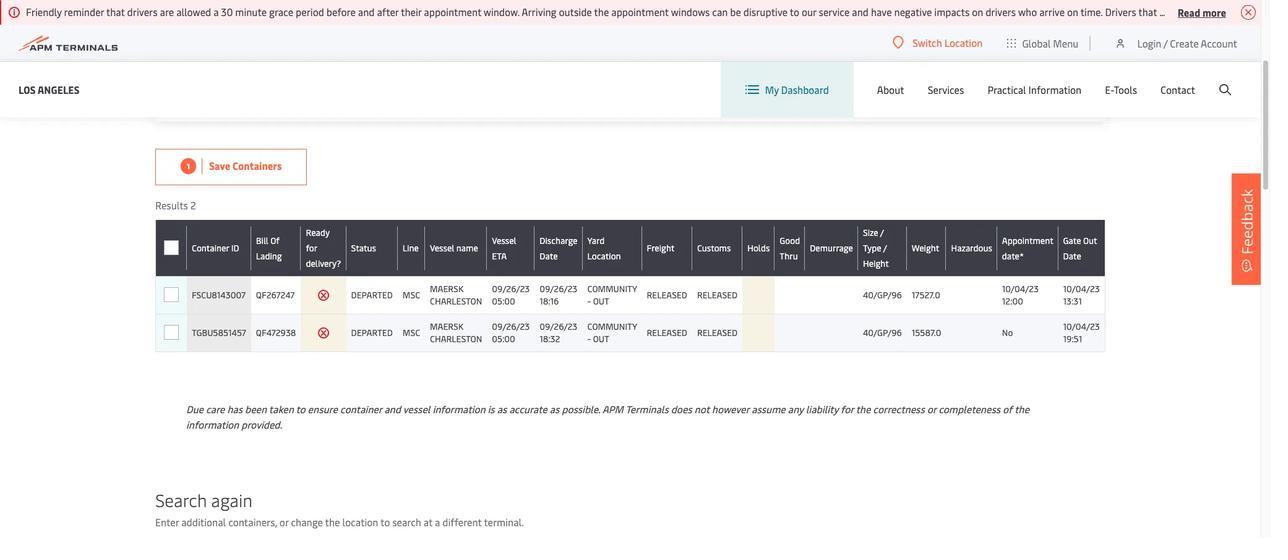 Task type: vqa. For each thing, say whether or not it's contained in the screenshot.
Qf472938
yes



Task type: locate. For each thing, give the bounding box(es) containing it.
1 vertical spatial for
[[841, 403, 854, 416]]

and left vessel
[[384, 403, 401, 416]]

maersk
[[430, 283, 464, 295], [430, 321, 464, 333]]

community - out for 09/26/23 18:16
[[587, 283, 637, 307]]

to left our
[[790, 5, 799, 19]]

community - out down yard location
[[587, 283, 637, 307]]

for right liability
[[841, 403, 854, 416]]

1 09/26/23 05:00 from the top
[[492, 283, 530, 307]]

the inside the search again enter additional containers, or change the location to search at a different terminal.
[[325, 516, 340, 530]]

location down impacts at the top of page
[[944, 36, 983, 49]]

fscu8143007
[[192, 290, 246, 301]]

in
[[352, 14, 360, 28]]

10/04/23 up "12:00"
[[1002, 283, 1039, 295]]

1 horizontal spatial location
[[944, 36, 983, 49]]

09/26/23 05:00 left 18:32
[[492, 321, 530, 345]]

contact
[[1161, 83, 1195, 97]]

*3rd shift appointment dates in termpoint reflect the previous day. appointments listed below show the actual time and date customers should arrive.
[[220, 14, 896, 28]]

departed for qf472938
[[351, 327, 393, 339]]

09/26/23 05:00
[[492, 283, 530, 307], [492, 321, 530, 345]]

0 vertical spatial msc
[[403, 290, 420, 301]]

location
[[944, 36, 983, 49], [587, 250, 621, 262]]

2 maersk charleston from the top
[[430, 321, 482, 345]]

and left have
[[852, 5, 869, 19]]

0 vertical spatial maersk
[[430, 283, 464, 295]]

1 vertical spatial charleston
[[430, 333, 482, 345]]

weight
[[912, 242, 939, 254]]

departed
[[351, 290, 393, 301], [351, 327, 393, 339]]

as right is
[[497, 403, 507, 416]]

1 vertical spatial /
[[880, 227, 884, 239]]

appoin
[[1245, 5, 1270, 19]]

gate out date
[[1063, 235, 1097, 262]]

e-tools button
[[1105, 62, 1137, 118]]

bill of lading
[[256, 235, 282, 262]]

0 vertical spatial community - out
[[587, 283, 637, 307]]

windows
[[671, 5, 710, 19]]

40/gp/96 for 17527.0
[[863, 290, 902, 301]]

1 horizontal spatial for
[[841, 403, 854, 416]]

the right show
[[669, 14, 684, 28]]

0 horizontal spatial as
[[497, 403, 507, 416]]

0 horizontal spatial information
[[186, 418, 239, 432]]

to
[[790, 5, 799, 19], [296, 403, 305, 416], [380, 516, 390, 530]]

possible.
[[562, 403, 600, 416]]

/ for size
[[880, 227, 884, 239]]

2 out from the top
[[593, 333, 609, 345]]

1 vertical spatial maersk charleston
[[430, 321, 482, 345]]

0 vertical spatial 05:00
[[492, 296, 515, 307]]

1 horizontal spatial arrive
[[1159, 5, 1185, 19]]

2 community from the top
[[587, 321, 637, 333]]

arrive right who
[[1039, 5, 1065, 19]]

tools
[[1114, 83, 1137, 97]]

0 horizontal spatial vessel
[[430, 242, 454, 254]]

2 vertical spatial /
[[883, 242, 887, 254]]

1 horizontal spatial or
[[927, 403, 936, 416]]

for down ready
[[306, 242, 317, 254]]

1 vertical spatial or
[[280, 516, 289, 530]]

2 horizontal spatial appointment
[[611, 5, 669, 19]]

15587.0
[[912, 327, 941, 339]]

as right accurate
[[550, 403, 559, 416]]

to left search
[[380, 516, 390, 530]]

0 vertical spatial -
[[587, 296, 591, 307]]

- right 09/26/23 18:16
[[587, 296, 591, 307]]

2 date from the left
[[1063, 250, 1081, 262]]

/ right login
[[1163, 36, 1168, 50]]

1 vertical spatial a
[[435, 516, 440, 530]]

appointment left windows
[[611, 5, 669, 19]]

0 vertical spatial a
[[214, 5, 219, 19]]

out right 09/26/23 18:32
[[593, 333, 609, 345]]

does
[[671, 403, 692, 416]]

10/04/23 for 19:51
[[1063, 321, 1100, 333]]

/ right type
[[883, 242, 887, 254]]

discharge
[[540, 235, 577, 247]]

is
[[488, 403, 495, 416]]

0 vertical spatial departed
[[351, 290, 393, 301]]

practical information button
[[988, 62, 1081, 118]]

community right 09/26/23 18:32
[[587, 321, 637, 333]]

vessel name
[[430, 242, 478, 254]]

their
[[401, 5, 422, 19], [1222, 5, 1243, 19]]

2 vertical spatial to
[[380, 516, 390, 530]]

1 vertical spatial departed
[[351, 327, 393, 339]]

container
[[192, 242, 229, 254]]

community - out for 09/26/23 18:32
[[587, 321, 637, 345]]

tgbu5851457
[[192, 327, 246, 339]]

information
[[1028, 83, 1081, 97]]

0 vertical spatial for
[[306, 242, 317, 254]]

2 community - out from the top
[[587, 321, 637, 345]]

2 05:00 from the top
[[492, 333, 515, 345]]

information left is
[[433, 403, 485, 416]]

out
[[593, 296, 609, 307], [593, 333, 609, 345]]

1 as from the left
[[497, 403, 507, 416]]

1 vertical spatial 09/26/23 05:00
[[492, 321, 530, 345]]

05:00 left 18:16
[[492, 296, 515, 307]]

1 community - out from the top
[[587, 283, 637, 307]]

1 vertical spatial location
[[587, 250, 621, 262]]

0 vertical spatial out
[[593, 296, 609, 307]]

charleston for 09/26/23 18:16
[[430, 296, 482, 307]]

a right at
[[435, 516, 440, 530]]

maersk charleston for 18:16
[[430, 283, 482, 307]]

None checkbox
[[164, 241, 179, 256], [164, 288, 179, 303], [164, 241, 179, 256], [164, 288, 179, 303]]

appointment
[[1002, 235, 1053, 247]]

1 vertical spatial 05:00
[[492, 333, 515, 345]]

1 40/gp/96 from the top
[[863, 290, 902, 301]]

0 horizontal spatial for
[[306, 242, 317, 254]]

1 horizontal spatial on
[[1067, 5, 1078, 19]]

switch location
[[913, 36, 983, 49]]

*3rd
[[220, 14, 240, 28]]

2 outside from the left
[[1187, 5, 1220, 19]]

on right impacts at the top of page
[[972, 5, 983, 19]]

1 05:00 from the top
[[492, 296, 515, 307]]

1 vertical spatial 40/gp/96
[[863, 327, 902, 339]]

0 horizontal spatial or
[[280, 516, 289, 530]]

or inside the search again enter additional containers, or change the location to search at a different terminal.
[[280, 516, 289, 530]]

community - out right 09/26/23 18:32
[[587, 321, 637, 345]]

0 horizontal spatial drivers
[[127, 5, 158, 19]]

1 out from the top
[[593, 296, 609, 307]]

0 vertical spatial community
[[587, 283, 637, 295]]

0 vertical spatial charleston
[[430, 296, 482, 307]]

10/04/23 up 13:31 on the right of page
[[1063, 283, 1100, 295]]

enter
[[155, 516, 179, 530]]

0 horizontal spatial outside
[[559, 5, 592, 19]]

appointment date*
[[1002, 235, 1053, 262]]

/ right size
[[880, 227, 884, 239]]

their left appoin
[[1222, 5, 1243, 19]]

that right reminder
[[106, 5, 125, 19]]

the
[[594, 5, 609, 19], [445, 14, 460, 28], [669, 14, 684, 28], [856, 403, 871, 416], [1014, 403, 1029, 416], [325, 516, 340, 530]]

community for 09/26/23 18:32
[[587, 321, 637, 333]]

0 horizontal spatial that
[[106, 5, 125, 19]]

date
[[764, 14, 784, 28]]

qf472938
[[256, 327, 296, 339]]

outside up account
[[1187, 5, 1220, 19]]

about button
[[877, 62, 904, 118]]

2 horizontal spatial to
[[790, 5, 799, 19]]

1 maersk charleston from the top
[[430, 283, 482, 307]]

1 horizontal spatial outside
[[1187, 5, 1220, 19]]

location for yard
[[587, 250, 621, 262]]

my
[[765, 83, 779, 97]]

- for 09/26/23 18:16
[[587, 296, 591, 307]]

grace
[[269, 5, 293, 19]]

global
[[1022, 36, 1051, 50]]

due care has been taken to ensure container and vessel information is as accurate as possible. apm terminals does not however assume any liability for the correctness or completeness of the information provided.
[[186, 403, 1029, 432]]

1 charleston from the top
[[430, 296, 482, 307]]

drivers
[[127, 5, 158, 19], [986, 5, 1016, 19]]

appointment right 'shift'
[[265, 14, 323, 28]]

1 their from the left
[[401, 5, 422, 19]]

date down gate on the right top of the page
[[1063, 250, 1081, 262]]

switch location button
[[893, 36, 983, 49]]

1 horizontal spatial that
[[1138, 5, 1157, 19]]

on left time.
[[1067, 5, 1078, 19]]

40/gp/96
[[863, 290, 902, 301], [863, 327, 902, 339]]

vessel
[[403, 403, 430, 416]]

09/26/23 05:00 for 18:16
[[492, 283, 530, 307]]

0 horizontal spatial a
[[214, 5, 219, 19]]

impacts
[[934, 5, 970, 19]]

None checkbox
[[164, 241, 178, 256], [164, 288, 179, 303], [164, 325, 179, 340], [164, 326, 179, 341], [164, 241, 178, 256], [164, 288, 179, 303], [164, 325, 179, 340], [164, 326, 179, 341]]

before
[[327, 5, 356, 19]]

40/gp/96 left 15587.0
[[863, 327, 902, 339]]

1 horizontal spatial appointment
[[424, 5, 481, 19]]

vessel left name
[[430, 242, 454, 254]]

maersk charleston
[[430, 283, 482, 307], [430, 321, 482, 345]]

09/26/23 05:00 for 18:32
[[492, 321, 530, 345]]

1 date from the left
[[540, 250, 558, 262]]

1 vertical spatial out
[[593, 333, 609, 345]]

that right drivers
[[1138, 5, 1157, 19]]

2 maersk from the top
[[430, 321, 464, 333]]

maersk for 09/26/23 18:32
[[430, 321, 464, 333]]

1 vertical spatial -
[[587, 333, 591, 345]]

0 horizontal spatial to
[[296, 403, 305, 416]]

0 vertical spatial /
[[1163, 36, 1168, 50]]

40/gp/96 down height
[[863, 290, 902, 301]]

0 horizontal spatial location
[[587, 250, 621, 262]]

community down yard location
[[587, 283, 637, 295]]

information
[[433, 403, 485, 416], [186, 418, 239, 432]]

/ for login
[[1163, 36, 1168, 50]]

containers
[[232, 159, 282, 173]]

0 vertical spatial 09/26/23 05:00
[[492, 283, 530, 307]]

good thru
[[780, 235, 800, 262]]

2 40/gp/96 from the top
[[863, 327, 902, 339]]

1 vertical spatial maersk
[[430, 321, 464, 333]]

2 that from the left
[[1138, 5, 1157, 19]]

09/26/23 05:00 left 18:16
[[492, 283, 530, 307]]

vessel eta
[[492, 235, 516, 262]]

1 - from the top
[[587, 296, 591, 307]]

40/gp/96 for 15587.0
[[863, 327, 902, 339]]

or right 'correctness'
[[927, 403, 936, 416]]

1 horizontal spatial vessel
[[492, 235, 516, 247]]

1 maersk from the top
[[430, 283, 464, 295]]

discharge date
[[540, 235, 577, 262]]

1 horizontal spatial their
[[1222, 5, 1243, 19]]

18:16
[[540, 296, 559, 307]]

taken
[[269, 403, 294, 416]]

2 - from the top
[[587, 333, 591, 345]]

for inside due care has been taken to ensure container and vessel information is as accurate as possible. apm terminals does not however assume any liability for the correctness or completeness of the information provided.
[[841, 403, 854, 416]]

2 msc from the top
[[403, 327, 420, 339]]

vessel up eta
[[492, 235, 516, 247]]

2 09/26/23 05:00 from the top
[[492, 321, 530, 345]]

charleston
[[430, 296, 482, 307], [430, 333, 482, 345]]

read more button
[[1178, 4, 1226, 20]]

gate
[[1063, 235, 1081, 247]]

date
[[540, 250, 558, 262], [1063, 250, 1081, 262]]

- right 09/26/23 18:32
[[587, 333, 591, 345]]

good
[[780, 235, 800, 247]]

1 vertical spatial msc
[[403, 327, 420, 339]]

location down the yard
[[587, 250, 621, 262]]

1 horizontal spatial date
[[1063, 250, 1081, 262]]

have
[[871, 5, 892, 19]]

departed right not ready icon
[[351, 327, 393, 339]]

0 vertical spatial 40/gp/96
[[863, 290, 902, 301]]

out right 09/26/23 18:16
[[593, 296, 609, 307]]

13:31
[[1063, 296, 1082, 307]]

or left the change
[[280, 516, 289, 530]]

appointment left window.
[[424, 5, 481, 19]]

practical
[[988, 83, 1026, 97]]

drivers left who
[[986, 5, 1016, 19]]

the right the of
[[1014, 403, 1029, 416]]

0 horizontal spatial arrive
[[1039, 5, 1065, 19]]

care
[[206, 403, 225, 416]]

1 horizontal spatial to
[[380, 516, 390, 530]]

however
[[712, 403, 749, 416]]

0 horizontal spatial their
[[401, 5, 422, 19]]

departed for qf267247
[[351, 290, 393, 301]]

1 departed from the top
[[351, 290, 393, 301]]

1 community from the top
[[587, 283, 637, 295]]

drivers left are
[[127, 5, 158, 19]]

1 horizontal spatial drivers
[[986, 5, 1016, 19]]

the right the change
[[325, 516, 340, 530]]

date inside discharge date
[[540, 250, 558, 262]]

0 horizontal spatial date
[[540, 250, 558, 262]]

1 horizontal spatial as
[[550, 403, 559, 416]]

1
[[187, 161, 190, 171]]

to right taken
[[296, 403, 305, 416]]

departed down status at left
[[351, 290, 393, 301]]

10/04/23 up 19:51
[[1063, 321, 1100, 333]]

arrive up login / create account link
[[1159, 5, 1185, 19]]

date down discharge
[[540, 250, 558, 262]]

additional
[[181, 516, 226, 530]]

period
[[296, 5, 324, 19]]

1 vertical spatial to
[[296, 403, 305, 416]]

2 departed from the top
[[351, 327, 393, 339]]

0 vertical spatial location
[[944, 36, 983, 49]]

1 vertical spatial community - out
[[587, 321, 637, 345]]

appointment
[[424, 5, 481, 19], [611, 5, 669, 19], [265, 14, 323, 28]]

information down care
[[186, 418, 239, 432]]

outside right arriving
[[559, 5, 592, 19]]

19:51
[[1063, 333, 1082, 345]]

0 horizontal spatial on
[[972, 5, 983, 19]]

1 msc from the top
[[403, 290, 420, 301]]

services button
[[928, 62, 964, 118]]

customs
[[697, 242, 731, 254]]

1 drivers from the left
[[127, 5, 158, 19]]

1 horizontal spatial a
[[435, 516, 440, 530]]

a left 30
[[214, 5, 219, 19]]

their right 'after'
[[401, 5, 422, 19]]

1 vertical spatial community
[[587, 321, 637, 333]]

05:00 left 18:32
[[492, 333, 515, 345]]

0 vertical spatial information
[[433, 403, 485, 416]]

dates
[[325, 14, 349, 28]]

2 charleston from the top
[[430, 333, 482, 345]]

0 vertical spatial or
[[927, 403, 936, 416]]

0 vertical spatial maersk charleston
[[430, 283, 482, 307]]

09/26/23 up 18:32
[[540, 321, 577, 333]]



Task type: describe. For each thing, give the bounding box(es) containing it.
should
[[836, 14, 866, 28]]

any
[[788, 403, 803, 416]]

my dashboard button
[[745, 62, 829, 118]]

2 drivers from the left
[[986, 5, 1016, 19]]

time
[[723, 14, 743, 28]]

and right be
[[746, 14, 762, 28]]

- for 09/26/23 18:32
[[587, 333, 591, 345]]

out
[[1083, 235, 1097, 247]]

friendly
[[26, 5, 62, 19]]

09/26/23 down eta
[[492, 283, 530, 295]]

line
[[403, 242, 419, 254]]

due
[[186, 403, 204, 416]]

delivery?
[[306, 258, 341, 270]]

change
[[291, 516, 323, 530]]

2 on from the left
[[1067, 5, 1078, 19]]

not ready image
[[317, 290, 330, 302]]

about
[[877, 83, 904, 97]]

for inside the ready for delivery?
[[306, 242, 317, 254]]

a inside the search again enter additional containers, or change the location to search at a different terminal.
[[435, 516, 440, 530]]

0 horizontal spatial appointment
[[265, 14, 323, 28]]

msc for qf267247
[[403, 290, 420, 301]]

vessel for eta
[[492, 235, 516, 247]]

los angeles link
[[19, 82, 80, 97]]

termpoint
[[362, 14, 411, 28]]

practical information
[[988, 83, 1081, 97]]

reflect
[[414, 14, 443, 28]]

to inside the search again enter additional containers, or change the location to search at a different terminal.
[[380, 516, 390, 530]]

day.
[[502, 14, 520, 28]]

1 outside from the left
[[559, 5, 592, 19]]

type
[[863, 242, 881, 254]]

has
[[227, 403, 243, 416]]

charleston for 09/26/23 18:32
[[430, 333, 482, 345]]

10/04/23 13:31
[[1063, 283, 1100, 307]]

allowed
[[176, 5, 211, 19]]

or inside due care has been taken to ensure container and vessel information is as accurate as possible. apm terminals does not however assume any liability for the correctness or completeness of the information provided.
[[927, 403, 936, 416]]

below
[[614, 14, 641, 28]]

read
[[1178, 5, 1200, 19]]

dashboard
[[781, 83, 829, 97]]

thru
[[780, 250, 798, 262]]

community for 09/26/23 18:16
[[587, 283, 637, 295]]

apm
[[602, 403, 623, 416]]

2 arrive from the left
[[1159, 5, 1185, 19]]

1 vertical spatial information
[[186, 418, 239, 432]]

search
[[392, 516, 421, 530]]

container id
[[192, 242, 239, 254]]

10/04/23 19:51
[[1063, 321, 1100, 345]]

freight
[[647, 242, 675, 254]]

and inside due care has been taken to ensure container and vessel information is as accurate as possible. apm terminals does not however assume any liability for the correctness or completeness of the information provided.
[[384, 403, 401, 416]]

after
[[377, 5, 399, 19]]

create
[[1170, 36, 1199, 50]]

show
[[644, 14, 667, 28]]

09/26/23 18:16
[[540, 283, 577, 307]]

ready for delivery?
[[306, 227, 341, 270]]

appointments
[[522, 14, 585, 28]]

global menu button
[[995, 24, 1091, 62]]

customers
[[787, 14, 833, 28]]

drivers
[[1105, 5, 1136, 19]]

1 on from the left
[[972, 5, 983, 19]]

09/26/23 up 18:16
[[540, 283, 577, 295]]

feedback button
[[1232, 173, 1263, 285]]

2 their from the left
[[1222, 5, 1243, 19]]

1 that from the left
[[106, 5, 125, 19]]

the left 'correctness'
[[856, 403, 871, 416]]

save
[[209, 159, 230, 173]]

of
[[1003, 403, 1012, 416]]

10/04/23 for 13:31
[[1063, 283, 1100, 295]]

2 as from the left
[[550, 403, 559, 416]]

maersk charleston for 18:32
[[430, 321, 482, 345]]

ensure
[[308, 403, 338, 416]]

ready
[[306, 227, 330, 239]]

los
[[19, 83, 36, 96]]

05:00 for 09/26/23 18:32
[[492, 333, 515, 345]]

terminals
[[626, 403, 669, 416]]

not ready image
[[317, 327, 330, 340]]

10/04/23 12:00
[[1002, 283, 1039, 307]]

to inside due care has been taken to ensure container and vessel information is as accurate as possible. apm terminals does not however assume any liability for the correctness or completeness of the information provided.
[[296, 403, 305, 416]]

0 vertical spatial to
[[790, 5, 799, 19]]

10/04/23 for 12:00
[[1002, 283, 1039, 295]]

login / create account
[[1137, 36, 1237, 50]]

liability
[[806, 403, 838, 416]]

1 horizontal spatial information
[[433, 403, 485, 416]]

date inside gate out date
[[1063, 250, 1081, 262]]

id
[[231, 242, 239, 254]]

contact button
[[1161, 62, 1195, 118]]

menu
[[1053, 36, 1078, 50]]

and left 'after'
[[358, 5, 375, 19]]

out for 09/26/23 18:16
[[593, 296, 609, 307]]

login
[[1137, 36, 1161, 50]]

actual
[[686, 14, 721, 28]]

login / create account link
[[1114, 25, 1237, 61]]

arrive.
[[868, 14, 896, 28]]

17527.0
[[912, 290, 940, 301]]

holds
[[747, 242, 770, 254]]

shift
[[243, 14, 263, 28]]

close alert image
[[1241, 5, 1256, 20]]

are
[[160, 5, 174, 19]]

e-tools
[[1105, 83, 1137, 97]]

time.
[[1081, 5, 1103, 19]]

at
[[424, 516, 433, 530]]

service
[[819, 5, 850, 19]]

05:00 for 09/26/23 18:16
[[492, 296, 515, 307]]

can
[[712, 5, 728, 19]]

window.
[[484, 5, 520, 19]]

listed
[[587, 14, 612, 28]]

eta
[[492, 250, 507, 262]]

feedback
[[1237, 189, 1257, 255]]

more
[[1203, 5, 1226, 19]]

vessel for name
[[430, 242, 454, 254]]

demurrage
[[810, 242, 853, 254]]

the left below
[[594, 5, 609, 19]]

name
[[456, 242, 478, 254]]

our
[[802, 5, 816, 19]]

results 2
[[155, 199, 196, 212]]

date*
[[1002, 250, 1024, 262]]

maersk for 09/26/23 18:16
[[430, 283, 464, 295]]

location for switch
[[944, 36, 983, 49]]

disruptive
[[743, 5, 788, 19]]

out for 09/26/23 18:32
[[593, 333, 609, 345]]

18:32
[[540, 333, 560, 345]]

the right reflect
[[445, 14, 460, 28]]

09/26/23 left 09/26/23 18:32
[[492, 321, 530, 333]]

msc for qf472938
[[403, 327, 420, 339]]

30
[[221, 5, 233, 19]]

size
[[863, 227, 878, 239]]

1 arrive from the left
[[1039, 5, 1065, 19]]

status
[[351, 242, 376, 254]]

accurate
[[509, 403, 547, 416]]

search
[[155, 489, 207, 512]]

qf267247
[[256, 290, 295, 301]]

negative
[[894, 5, 932, 19]]

not
[[694, 403, 709, 416]]



